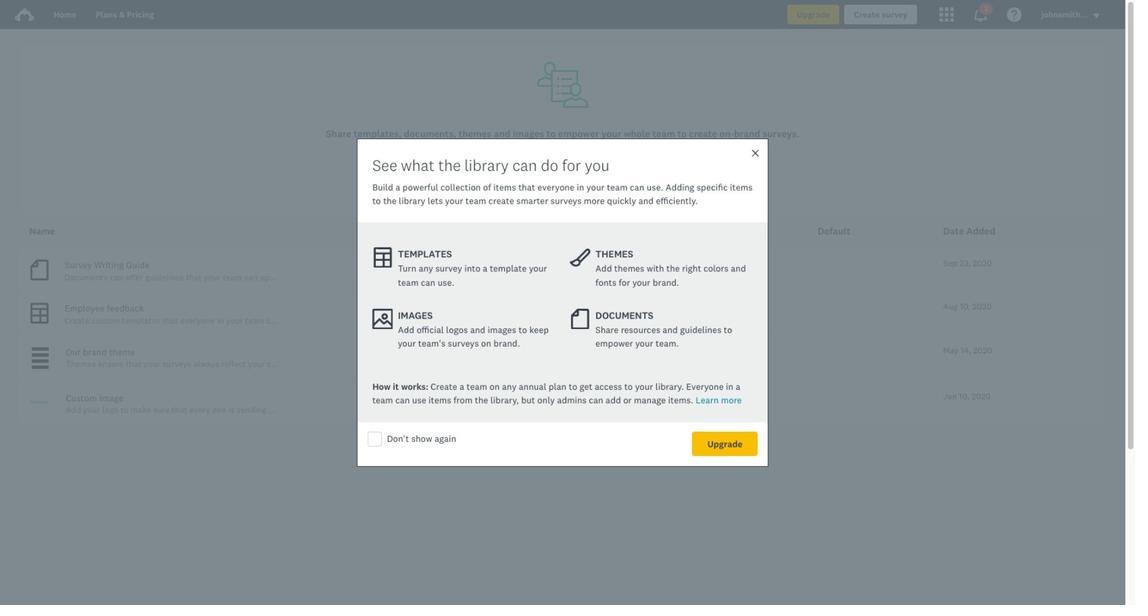Task type: describe. For each thing, give the bounding box(es) containing it.
1 vertical spatial template image
[[29, 302, 50, 326]]

brush image
[[570, 247, 591, 268]]

1 brand logo image from the top
[[15, 5, 34, 24]]

image image
[[372, 309, 393, 329]]

custom image image
[[29, 391, 51, 413]]

1 horizontal spatial document image
[[570, 309, 591, 329]]

help icon image
[[1007, 7, 1022, 22]]

theme thumbnail element
[[29, 345, 51, 372]]

0 horizontal spatial document image
[[29, 258, 50, 282]]



Task type: vqa. For each thing, say whether or not it's contained in the screenshot.
Search icon
no



Task type: locate. For each thing, give the bounding box(es) containing it.
1 vertical spatial document image
[[570, 309, 591, 329]]

template image
[[372, 247, 393, 268], [29, 302, 50, 326]]

4 undefined: black element from the top
[[32, 366, 49, 369]]

2 undefined: black element from the top
[[32, 354, 49, 357]]

0 vertical spatial document image
[[29, 258, 50, 282]]

brand logo image
[[15, 5, 34, 24], [15, 7, 34, 22]]

notification center icon image
[[973, 7, 988, 22]]

dialog
[[357, 139, 768, 467]]

0 vertical spatial template image
[[372, 247, 393, 268]]

products icon image
[[939, 7, 954, 22], [939, 7, 954, 22]]

x image
[[751, 149, 760, 158]]

dropdown arrow icon image
[[1092, 11, 1101, 20], [1094, 13, 1100, 18]]

2 brand logo image from the top
[[15, 7, 34, 22]]

0 horizontal spatial template image
[[29, 302, 50, 326]]

1 horizontal spatial template image
[[372, 247, 393, 268]]

document image
[[29, 258, 50, 282], [570, 309, 591, 329]]

undefined: black element
[[32, 348, 49, 351], [32, 354, 49, 357], [32, 360, 49, 363], [32, 366, 49, 369]]

3 undefined: black element from the top
[[32, 360, 49, 363]]

1 undefined: black element from the top
[[32, 348, 49, 351]]



